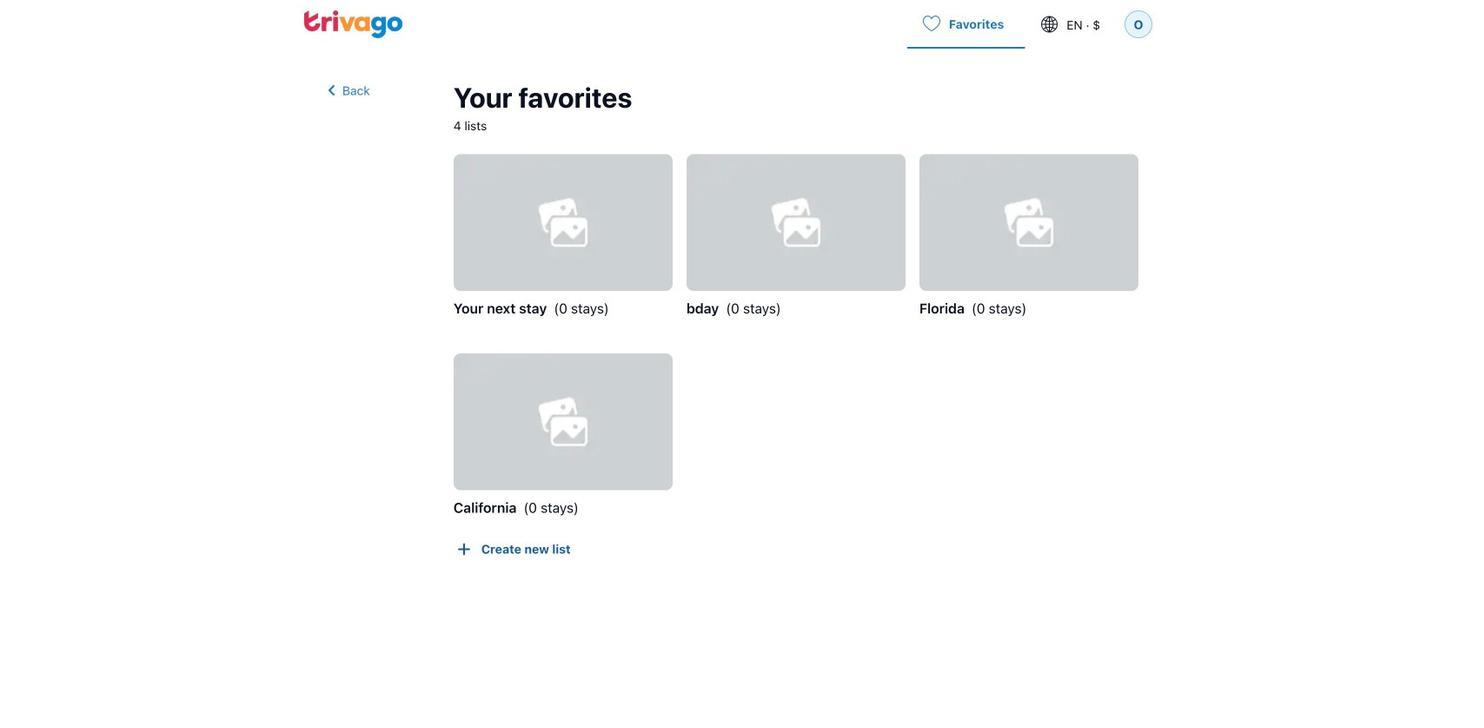 Task type: locate. For each thing, give the bounding box(es) containing it.
your next stay image
[[454, 154, 673, 291]]



Task type: describe. For each thing, give the bounding box(es) containing it.
bday image
[[687, 154, 906, 291]]

florida image
[[920, 154, 1139, 291]]

california image
[[454, 354, 673, 491]]

trivago logo image
[[304, 10, 403, 38]]



Task type: vqa. For each thing, say whether or not it's contained in the screenshot.
Garden Inn image
no



